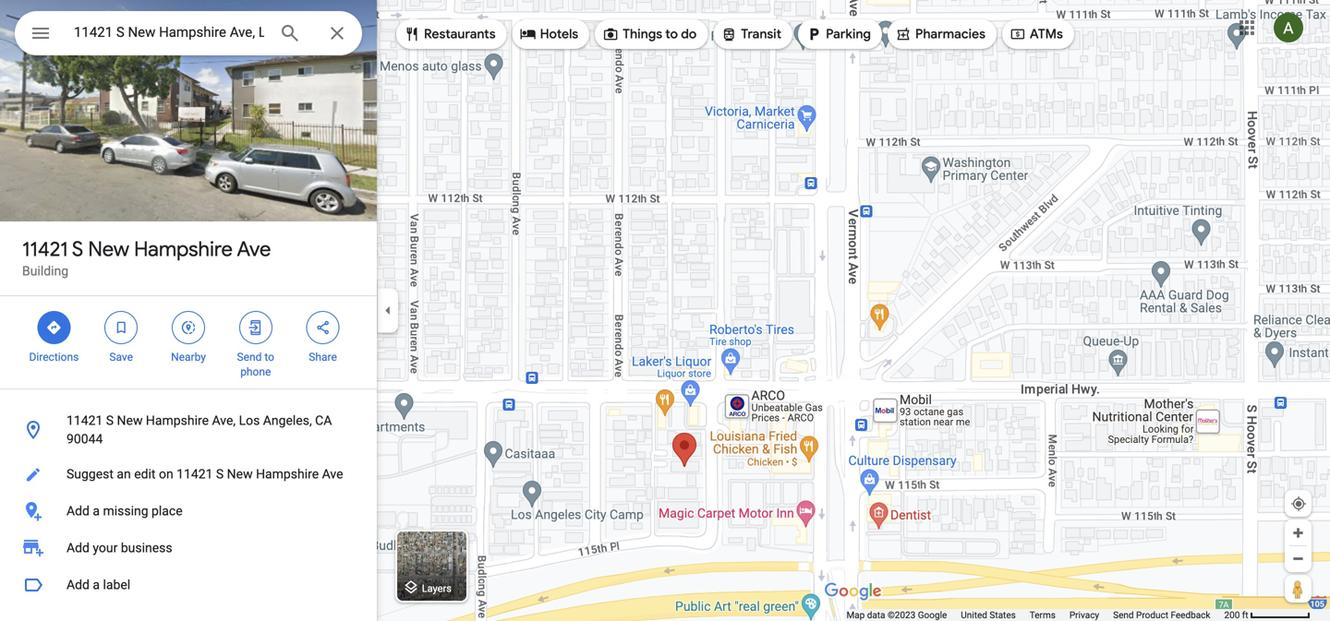 Task type: locate. For each thing, give the bounding box(es) containing it.
s inside suggest an edit on 11421 s new hampshire ave button
[[216, 467, 224, 482]]

privacy
[[1069, 610, 1099, 621]]

11421 for ave
[[22, 236, 68, 262]]

hotels
[[540, 26, 578, 42]]

3 add from the top
[[67, 578, 90, 593]]

new for ave,
[[117, 413, 143, 429]]

0 horizontal spatial ave
[[237, 236, 271, 262]]

add left label
[[67, 578, 90, 593]]

save
[[109, 351, 133, 364]]

parking
[[826, 26, 871, 42]]

0 horizontal spatial to
[[265, 351, 274, 364]]

ave down ca
[[322, 467, 343, 482]]

200 ft button
[[1224, 610, 1311, 621]]

label
[[103, 578, 130, 593]]

add down suggest
[[67, 504, 90, 519]]

a left the missing
[[93, 504, 100, 519]]

 transit
[[721, 24, 782, 44]]

an
[[117, 467, 131, 482]]

hampshire left ave,
[[146, 413, 209, 429]]

add inside "link"
[[67, 541, 90, 556]]

footer containing map data ©2023 google
[[846, 610, 1224, 622]]

11421 inside 11421 s new hampshire ave, los angeles, ca 90044
[[67, 413, 103, 429]]

0 vertical spatial hampshire
[[134, 236, 233, 262]]

200
[[1224, 610, 1240, 621]]

 button
[[15, 11, 67, 59]]

phone
[[240, 366, 271, 379]]

s inside 11421 s new hampshire ave, los angeles, ca 90044
[[106, 413, 114, 429]]

 atms
[[1010, 24, 1063, 44]]

2 horizontal spatial s
[[216, 467, 224, 482]]

things
[[623, 26, 662, 42]]

1 add from the top
[[67, 504, 90, 519]]

a
[[93, 504, 100, 519], [93, 578, 100, 593]]

send inside send to phone
[[237, 351, 262, 364]]

1 vertical spatial 11421
[[67, 413, 103, 429]]

hampshire up 
[[134, 236, 233, 262]]

 search field
[[15, 11, 362, 59]]

2 vertical spatial hampshire
[[256, 467, 319, 482]]

2 vertical spatial s
[[216, 467, 224, 482]]


[[315, 318, 331, 338]]

new up 
[[88, 236, 129, 262]]

None field
[[74, 21, 264, 43]]

google
[[918, 610, 947, 621]]

united
[[961, 610, 987, 621]]

1 horizontal spatial ave
[[322, 467, 343, 482]]

1 vertical spatial a
[[93, 578, 100, 593]]

send for send to phone
[[237, 351, 262, 364]]

map data ©2023 google
[[846, 610, 947, 621]]

1 vertical spatial add
[[67, 541, 90, 556]]

11421 inside 11421 s new hampshire ave building
[[22, 236, 68, 262]]

2 vertical spatial add
[[67, 578, 90, 593]]

feedback
[[1171, 610, 1210, 621]]

add a missing place button
[[0, 493, 377, 530]]

add for add a missing place
[[67, 504, 90, 519]]

0 horizontal spatial send
[[237, 351, 262, 364]]

0 vertical spatial new
[[88, 236, 129, 262]]

11421 s new hampshire ave main content
[[0, 0, 377, 622]]

11421 s new hampshire ave, los angeles, ca 90044 button
[[0, 405, 377, 456]]


[[46, 318, 62, 338]]

send to phone
[[237, 351, 274, 379]]

transit
[[741, 26, 782, 42]]

hampshire inside 11421 s new hampshire ave building
[[134, 236, 233, 262]]

s
[[72, 236, 83, 262], [106, 413, 114, 429], [216, 467, 224, 482]]

2 a from the top
[[93, 578, 100, 593]]

0 vertical spatial ave
[[237, 236, 271, 262]]

layers
[[422, 583, 452, 595]]

a left label
[[93, 578, 100, 593]]

footer
[[846, 610, 1224, 622]]

pharmacies
[[915, 26, 985, 42]]

new inside 11421 s new hampshire ave building
[[88, 236, 129, 262]]

missing
[[103, 504, 148, 519]]

11421 up "90044"
[[67, 413, 103, 429]]

 pharmacies
[[895, 24, 985, 44]]


[[1010, 24, 1026, 44]]

add your business
[[67, 541, 172, 556]]

send inside send product feedback button
[[1113, 610, 1134, 621]]

ave,
[[212, 413, 236, 429]]

11421
[[22, 236, 68, 262], [67, 413, 103, 429], [177, 467, 213, 482]]

200 ft
[[1224, 610, 1248, 621]]

hampshire for ave,
[[146, 413, 209, 429]]

new inside suggest an edit on 11421 s new hampshire ave button
[[227, 467, 253, 482]]

1 a from the top
[[93, 504, 100, 519]]

0 vertical spatial to
[[665, 26, 678, 42]]

1 horizontal spatial to
[[665, 26, 678, 42]]


[[30, 20, 52, 47]]

terms
[[1030, 610, 1056, 621]]

1 vertical spatial hampshire
[[146, 413, 209, 429]]

s inside 11421 s new hampshire ave building
[[72, 236, 83, 262]]

0 vertical spatial a
[[93, 504, 100, 519]]

hampshire
[[134, 236, 233, 262], [146, 413, 209, 429], [256, 467, 319, 482]]

90044
[[67, 432, 103, 447]]

2 vertical spatial new
[[227, 467, 253, 482]]


[[404, 24, 420, 44]]

directions
[[29, 351, 79, 364]]

new inside 11421 s new hampshire ave, los angeles, ca 90044
[[117, 413, 143, 429]]

s for ave
[[72, 236, 83, 262]]

0 horizontal spatial s
[[72, 236, 83, 262]]

1 horizontal spatial s
[[106, 413, 114, 429]]

a for label
[[93, 578, 100, 593]]

0 vertical spatial send
[[237, 351, 262, 364]]

new down los
[[227, 467, 253, 482]]

1 vertical spatial s
[[106, 413, 114, 429]]

to up phone at the left
[[265, 351, 274, 364]]

data
[[867, 610, 885, 621]]

add left your
[[67, 541, 90, 556]]

privacy button
[[1069, 610, 1099, 622]]

1 horizontal spatial send
[[1113, 610, 1134, 621]]

add
[[67, 504, 90, 519], [67, 541, 90, 556], [67, 578, 90, 593]]

show street view coverage image
[[1285, 575, 1312, 603]]

ave up 
[[237, 236, 271, 262]]

hampshire down angeles,
[[256, 467, 319, 482]]

11421 s new hampshire ave building
[[22, 236, 271, 279]]

ave
[[237, 236, 271, 262], [322, 467, 343, 482]]

to left do
[[665, 26, 678, 42]]

0 vertical spatial s
[[72, 236, 83, 262]]

show your location image
[[1290, 496, 1307, 513]]

1 vertical spatial to
[[265, 351, 274, 364]]

send left product
[[1113, 610, 1134, 621]]

11421 up building
[[22, 236, 68, 262]]

1 vertical spatial send
[[1113, 610, 1134, 621]]

0 vertical spatial 11421
[[22, 236, 68, 262]]

to
[[665, 26, 678, 42], [265, 351, 274, 364]]

2 add from the top
[[67, 541, 90, 556]]

send up phone at the left
[[237, 351, 262, 364]]

nearby
[[171, 351, 206, 364]]

1 vertical spatial new
[[117, 413, 143, 429]]

hampshire inside 11421 s new hampshire ave, los angeles, ca 90044
[[146, 413, 209, 429]]

new
[[88, 236, 129, 262], [117, 413, 143, 429], [227, 467, 253, 482]]

11421 right on
[[177, 467, 213, 482]]


[[602, 24, 619, 44]]

 things to do
[[602, 24, 697, 44]]

1 vertical spatial ave
[[322, 467, 343, 482]]

send
[[237, 351, 262, 364], [1113, 610, 1134, 621]]

new up an
[[117, 413, 143, 429]]

place
[[151, 504, 183, 519]]

0 vertical spatial add
[[67, 504, 90, 519]]

 hotels
[[520, 24, 578, 44]]

atms
[[1030, 26, 1063, 42]]



Task type: describe. For each thing, give the bounding box(es) containing it.
footer inside google maps element
[[846, 610, 1224, 622]]

suggest an edit on 11421 s new hampshire ave
[[67, 467, 343, 482]]

actions for 11421 s new hampshire ave region
[[0, 297, 377, 389]]

add for add a label
[[67, 578, 90, 593]]

business
[[121, 541, 172, 556]]

send for send product feedback
[[1113, 610, 1134, 621]]

send product feedback
[[1113, 610, 1210, 621]]

product
[[1136, 610, 1168, 621]]


[[113, 318, 129, 338]]

on
[[159, 467, 173, 482]]

zoom out image
[[1291, 552, 1305, 566]]

add for add your business
[[67, 541, 90, 556]]

your
[[93, 541, 118, 556]]

ave inside button
[[322, 467, 343, 482]]

 restaurants
[[404, 24, 496, 44]]

 parking
[[806, 24, 871, 44]]


[[247, 318, 264, 338]]

los
[[239, 413, 260, 429]]


[[180, 318, 197, 338]]


[[520, 24, 536, 44]]

ave inside 11421 s new hampshire ave building
[[237, 236, 271, 262]]

hampshire for ave
[[134, 236, 233, 262]]

states
[[990, 610, 1016, 621]]

ca
[[315, 413, 332, 429]]


[[895, 24, 912, 44]]

edit
[[134, 467, 156, 482]]

11421 for ave,
[[67, 413, 103, 429]]

share
[[309, 351, 337, 364]]

collapse side panel image
[[378, 301, 398, 321]]

2 vertical spatial 11421
[[177, 467, 213, 482]]

new for ave
[[88, 236, 129, 262]]

©2023
[[888, 610, 916, 621]]

google maps element
[[0, 0, 1330, 622]]

ft
[[1242, 610, 1248, 621]]

angeles,
[[263, 413, 312, 429]]

add a label
[[67, 578, 130, 593]]

suggest
[[67, 467, 114, 482]]


[[806, 24, 822, 44]]

a for missing
[[93, 504, 100, 519]]

add a missing place
[[67, 504, 183, 519]]

united states
[[961, 610, 1016, 621]]

send product feedback button
[[1113, 610, 1210, 622]]

zoom in image
[[1291, 526, 1305, 540]]

map
[[846, 610, 865, 621]]

none field inside 11421 s new hampshire ave, los angeles, ca 90044 field
[[74, 21, 264, 43]]

to inside send to phone
[[265, 351, 274, 364]]

s for ave,
[[106, 413, 114, 429]]

google account: angela cha  
(angela.cha@adept.ai) image
[[1274, 13, 1303, 43]]

suggest an edit on 11421 s new hampshire ave button
[[0, 456, 377, 493]]


[[721, 24, 737, 44]]

to inside  things to do
[[665, 26, 678, 42]]

united states button
[[961, 610, 1016, 622]]

do
[[681, 26, 697, 42]]

terms button
[[1030, 610, 1056, 622]]

add a label button
[[0, 567, 377, 604]]

restaurants
[[424, 26, 496, 42]]

11421 S New Hampshire Ave, Los Angeles, CA 90044 field
[[15, 11, 362, 55]]

11421 s new hampshire ave, los angeles, ca 90044
[[67, 413, 332, 447]]

building
[[22, 264, 68, 279]]

add your business link
[[0, 530, 377, 567]]



Task type: vqa. For each thing, say whether or not it's contained in the screenshot.


